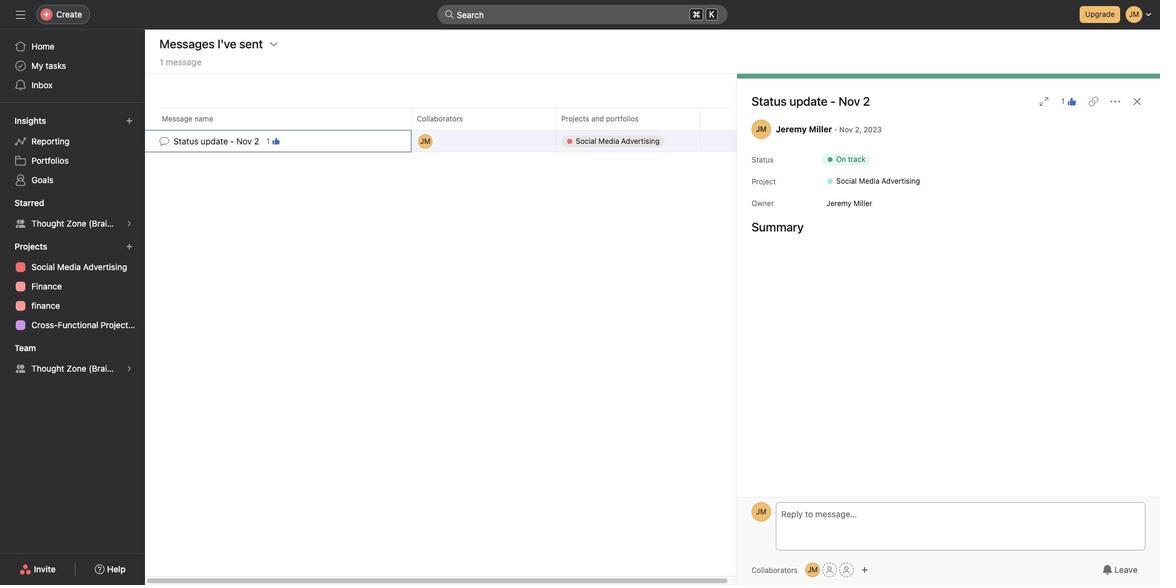 Task type: describe. For each thing, give the bounding box(es) containing it.
3 column header from the left
[[556, 108, 704, 130]]

copy link image
[[1089, 97, 1099, 106]]

projects element
[[0, 236, 145, 337]]

1 like. you liked this task image inside "conversation name for status update - nov 2" cell
[[272, 138, 280, 145]]

see details, thought zone (brainstorm space) image for starred element
[[126, 220, 133, 227]]

see details, thought zone (brainstorm space) image for the teams element
[[126, 365, 133, 372]]

1 column header from the left
[[160, 108, 415, 130]]

open user profile image
[[752, 502, 771, 522]]

close this status update image
[[1133, 97, 1143, 106]]

conversation name for status update - nov 2 cell
[[145, 130, 412, 152]]

prominent image
[[445, 10, 455, 19]]

new project or portfolio image
[[126, 243, 133, 250]]

add or remove collaborators image
[[862, 566, 869, 574]]

actions image
[[269, 39, 279, 49]]

add or remove collaborators image
[[806, 563, 821, 577]]

new insights image
[[126, 117, 133, 125]]

teams element
[[0, 337, 145, 381]]

global element
[[0, 30, 145, 102]]

hide sidebar image
[[16, 10, 25, 19]]

Search tasks, projects, and more text field
[[438, 5, 728, 24]]



Task type: locate. For each thing, give the bounding box(es) containing it.
1 vertical spatial 1 like. you liked this task image
[[272, 138, 280, 145]]

0 horizontal spatial 1 like. you liked this task image
[[272, 138, 280, 145]]

1 horizontal spatial 1 like. you liked this task image
[[1068, 97, 1077, 106]]

2 see details, thought zone (brainstorm space) image from the top
[[126, 365, 133, 372]]

0 vertical spatial see details, thought zone (brainstorm space) image
[[126, 220, 133, 227]]

tree grid
[[145, 129, 745, 153]]

starred element
[[0, 192, 145, 236]]

see details, thought zone (brainstorm space) image
[[126, 220, 133, 227], [126, 365, 133, 372]]

see details, thought zone (brainstorm space) image inside starred element
[[126, 220, 133, 227]]

None field
[[438, 5, 728, 24]]

0 vertical spatial 1 like. you liked this task image
[[1068, 97, 1077, 106]]

cell
[[556, 130, 701, 152]]

1 see details, thought zone (brainstorm space) image from the top
[[126, 220, 133, 227]]

full screen image
[[1040, 97, 1050, 106]]

insights element
[[0, 110, 145, 192]]

1 vertical spatial see details, thought zone (brainstorm space) image
[[126, 365, 133, 372]]

1 like. you liked this task image
[[1068, 97, 1077, 106], [272, 138, 280, 145]]

more actions image
[[1111, 97, 1121, 106]]

2 column header from the left
[[412, 108, 560, 130]]

row
[[145, 108, 745, 130], [145, 129, 745, 153], [160, 129, 730, 131]]

see details, thought zone (brainstorm space) image inside the teams element
[[126, 365, 133, 372]]

column header
[[160, 108, 415, 130], [412, 108, 560, 130], [556, 108, 704, 130]]



Task type: vqa. For each thing, say whether or not it's contained in the screenshot.
Mario Bowers link for created
no



